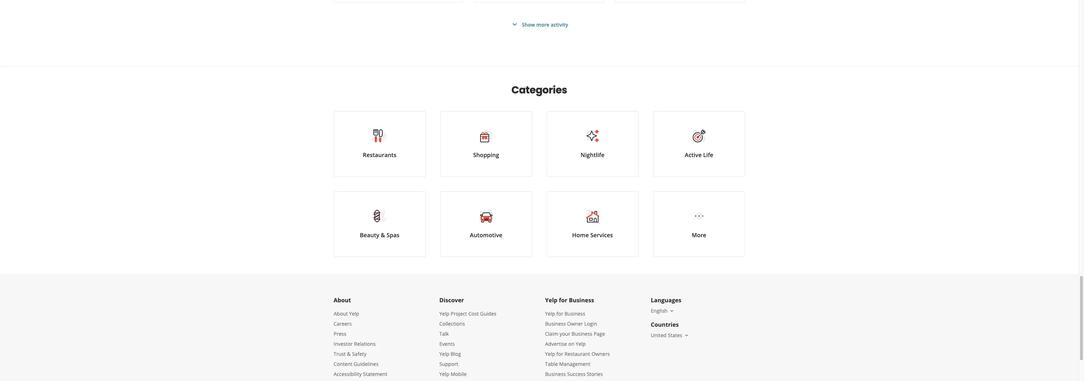 Task type: locate. For each thing, give the bounding box(es) containing it.
spas
[[387, 231, 400, 239]]

stories
[[587, 371, 603, 378]]

business up yelp for business link
[[569, 297, 594, 304]]

1 about from the top
[[334, 297, 351, 304]]

about
[[334, 297, 351, 304], [334, 311, 348, 317]]

about up "about yelp" link
[[334, 297, 351, 304]]

1 horizontal spatial &
[[381, 231, 385, 239]]

guidelines
[[354, 361, 379, 368]]

about inside about yelp careers press investor relations trust & safety content guidelines accessibility statement
[[334, 311, 348, 317]]

show
[[522, 21, 535, 28]]

press
[[334, 331, 347, 338]]

united
[[651, 332, 667, 339]]

yelp down support
[[440, 371, 450, 378]]

beauty
[[360, 231, 380, 239]]

for up yelp for business link
[[559, 297, 568, 304]]

1 vertical spatial for
[[557, 311, 564, 317]]

statement
[[363, 371, 388, 378]]

explore recent activity section section
[[328, 0, 751, 66]]

investor
[[334, 341, 353, 348]]

categories
[[512, 83, 568, 97]]

life
[[704, 151, 714, 159]]

& right trust
[[347, 351, 351, 358]]

shopping
[[473, 151, 499, 159]]

yelp for restaurant owners link
[[545, 351, 610, 358]]

about up 'careers'
[[334, 311, 348, 317]]

0 vertical spatial about
[[334, 297, 351, 304]]

events
[[440, 341, 455, 348]]

relations
[[354, 341, 376, 348]]

advertise
[[545, 341, 567, 348]]

owners
[[592, 351, 610, 358]]

show more activity button
[[511, 20, 569, 29]]

more link
[[653, 191, 746, 257]]

home services link
[[547, 191, 639, 257]]

0 horizontal spatial &
[[347, 351, 351, 358]]

active life
[[685, 151, 714, 159]]

about for about yelp careers press investor relations trust & safety content guidelines accessibility statement
[[334, 311, 348, 317]]

yelp mobile link
[[440, 371, 467, 378]]

careers
[[334, 321, 352, 328]]

business success stories link
[[545, 371, 603, 378]]

yelp up collections
[[440, 311, 450, 317]]

yelp for business
[[545, 297, 594, 304]]

your
[[560, 331, 571, 338]]

countries
[[651, 321, 679, 329]]

yelp up 'careers'
[[349, 311, 359, 317]]

for down the advertise
[[557, 351, 564, 358]]

restaurants link
[[334, 111, 426, 177]]

blog
[[451, 351, 461, 358]]

home
[[573, 231, 589, 239]]

english button
[[651, 308, 675, 315]]

yelp up yelp for business link
[[545, 297, 558, 304]]

press link
[[334, 331, 347, 338]]

business down table
[[545, 371, 566, 378]]

1 vertical spatial &
[[347, 351, 351, 358]]

project
[[451, 311, 467, 317]]

for for yelp for business business owner login claim your business page advertise on yelp yelp for restaurant owners table management business success stories
[[557, 311, 564, 317]]

&
[[381, 231, 385, 239], [347, 351, 351, 358]]

& left spas
[[381, 231, 385, 239]]

for
[[559, 297, 568, 304], [557, 311, 564, 317], [557, 351, 564, 358]]

mobile
[[451, 371, 467, 378]]

yelp down events link
[[440, 351, 450, 358]]

business
[[569, 297, 594, 304], [565, 311, 586, 317], [545, 321, 566, 328], [572, 331, 593, 338], [545, 371, 566, 378]]

for up the business owner login link
[[557, 311, 564, 317]]

trust
[[334, 351, 346, 358]]

0 vertical spatial &
[[381, 231, 385, 239]]

beauty & spas link
[[334, 191, 426, 257]]

on
[[569, 341, 575, 348]]

business up claim
[[545, 321, 566, 328]]

investor relations link
[[334, 341, 376, 348]]

careers link
[[334, 321, 352, 328]]

shopping link
[[440, 111, 532, 177]]

yelp
[[545, 297, 558, 304], [349, 311, 359, 317], [440, 311, 450, 317], [545, 311, 555, 317], [576, 341, 586, 348], [440, 351, 450, 358], [545, 351, 555, 358], [440, 371, 450, 378]]

restaurants
[[363, 151, 397, 159]]

1 vertical spatial about
[[334, 311, 348, 317]]

cost
[[469, 311, 479, 317]]

nightlife link
[[547, 111, 639, 177]]

about for about
[[334, 297, 351, 304]]

2 about from the top
[[334, 311, 348, 317]]

guides
[[480, 311, 497, 317]]

0 vertical spatial for
[[559, 297, 568, 304]]

yelp blog link
[[440, 351, 461, 358]]



Task type: vqa. For each thing, say whether or not it's contained in the screenshot.
About Yelp link
yes



Task type: describe. For each thing, give the bounding box(es) containing it.
advertise on yelp link
[[545, 341, 586, 348]]

active life link
[[653, 111, 746, 177]]

page
[[594, 331, 605, 338]]

business up owner
[[565, 311, 586, 317]]

about yelp link
[[334, 311, 359, 317]]

table
[[545, 361, 558, 368]]

yelp for business link
[[545, 311, 586, 317]]

trust & safety link
[[334, 351, 367, 358]]

2 vertical spatial for
[[557, 351, 564, 358]]

restaurant
[[565, 351, 591, 358]]

16 chevron down v2 image
[[684, 333, 690, 339]]

talk link
[[440, 331, 449, 338]]

automotive link
[[440, 191, 532, 257]]

owner
[[567, 321, 583, 328]]

english
[[651, 308, 668, 315]]

yelp inside about yelp careers press investor relations trust & safety content guidelines accessibility statement
[[349, 311, 359, 317]]

& inside about yelp careers press investor relations trust & safety content guidelines accessibility statement
[[347, 351, 351, 358]]

management
[[560, 361, 591, 368]]

table management link
[[545, 361, 591, 368]]

safety
[[352, 351, 367, 358]]

beauty & spas
[[360, 231, 400, 239]]

login
[[585, 321, 597, 328]]

yelp project cost guides collections talk events yelp blog support yelp mobile
[[440, 311, 497, 378]]

yelp for business business owner login claim your business page advertise on yelp yelp for restaurant owners table management business success stories
[[545, 311, 610, 378]]

claim
[[545, 331, 559, 338]]

states
[[668, 332, 683, 339]]

category navigation section navigation
[[327, 67, 753, 275]]

accessibility
[[334, 371, 362, 378]]

content
[[334, 361, 353, 368]]

16 chevron down v2 image
[[669, 308, 675, 314]]

automotive
[[470, 231, 503, 239]]

support link
[[440, 361, 459, 368]]

activity
[[551, 21, 569, 28]]

collections link
[[440, 321, 465, 328]]

yelp up table
[[545, 351, 555, 358]]

content guidelines link
[[334, 361, 379, 368]]

united states button
[[651, 332, 690, 339]]

claim your business page link
[[545, 331, 605, 338]]

talk
[[440, 331, 449, 338]]

accessibility statement link
[[334, 371, 388, 378]]

collections
[[440, 321, 465, 328]]

about yelp careers press investor relations trust & safety content guidelines accessibility statement
[[334, 311, 388, 378]]

support
[[440, 361, 459, 368]]

success
[[567, 371, 586, 378]]

active
[[685, 151, 702, 159]]

& inside 'link'
[[381, 231, 385, 239]]

show more activity
[[522, 21, 569, 28]]

yelp project cost guides link
[[440, 311, 497, 317]]

yelp up claim
[[545, 311, 555, 317]]

languages
[[651, 297, 682, 304]]

home services
[[573, 231, 613, 239]]

discover
[[440, 297, 464, 304]]

events link
[[440, 341, 455, 348]]

services
[[591, 231, 613, 239]]

for for yelp for business
[[559, 297, 568, 304]]

nightlife
[[581, 151, 605, 159]]

business down owner
[[572, 331, 593, 338]]

24 chevron down v2 image
[[511, 20, 519, 29]]

business owner login link
[[545, 321, 597, 328]]

more
[[692, 231, 707, 239]]

yelp right "on"
[[576, 341, 586, 348]]

united states
[[651, 332, 683, 339]]

more
[[537, 21, 550, 28]]



